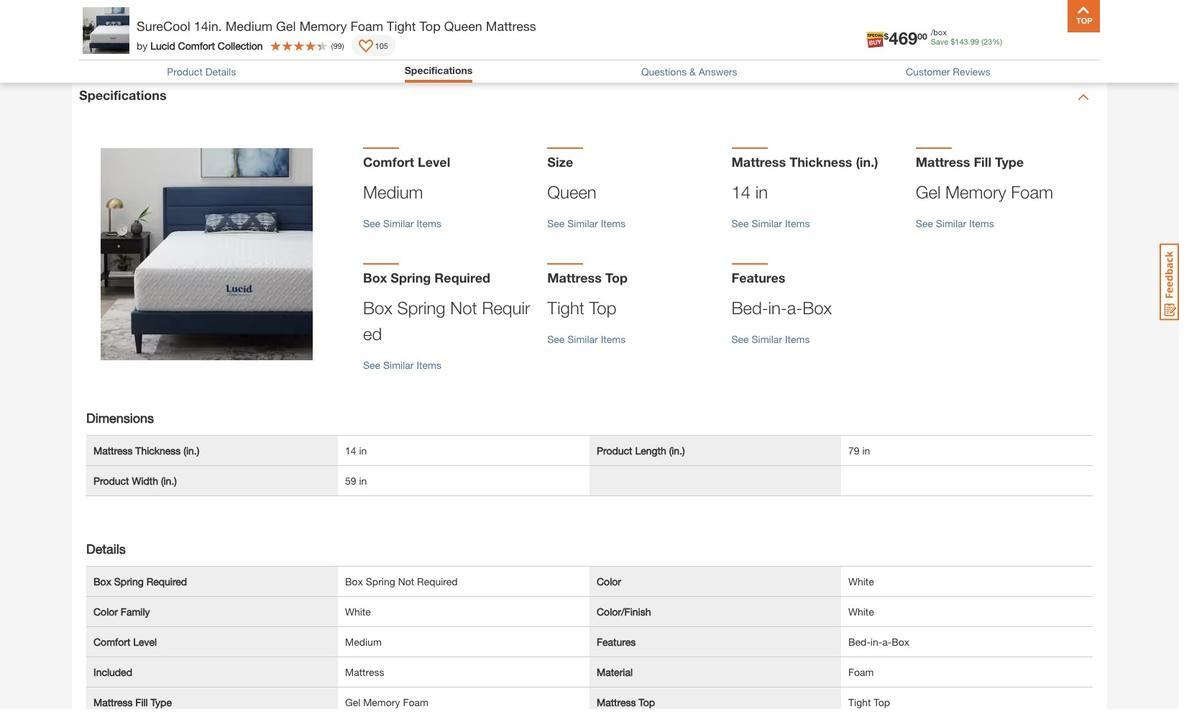 Task type: vqa. For each thing, say whether or not it's contained in the screenshot.


Task type: locate. For each thing, give the bounding box(es) containing it.
0 vertical spatial specifications
[[405, 64, 473, 76]]

see similar items for box spring not requir ed
[[363, 359, 441, 371]]

1 horizontal spatial gel
[[345, 696, 360, 708]]

0 vertical spatial type
[[995, 154, 1024, 170]]

white
[[849, 575, 874, 587], [345, 605, 371, 618], [849, 605, 874, 618]]

0 vertical spatial color
[[597, 575, 621, 587]]

0 vertical spatial comfort level
[[363, 154, 450, 170]]

0 horizontal spatial in-
[[768, 298, 787, 318]]

$
[[884, 31, 889, 41], [951, 37, 955, 46]]

0 horizontal spatial comfort level
[[93, 636, 157, 648]]

&
[[690, 65, 696, 78]]

1 horizontal spatial $
[[951, 37, 955, 46]]

0 vertical spatial details
[[205, 65, 236, 78]]

0 horizontal spatial $
[[884, 31, 889, 41]]

/box
[[931, 27, 947, 37]]

1 horizontal spatial 14 in
[[732, 182, 768, 202]]

79 in
[[849, 444, 870, 457]]

0 horizontal spatial color
[[93, 605, 118, 618]]

not inside box spring not requir ed
[[450, 298, 477, 318]]

(
[[982, 37, 984, 46], [331, 41, 333, 50]]

0 vertical spatial bed-
[[732, 298, 768, 318]]

see similar items for tight top
[[547, 333, 626, 345]]

see
[[363, 217, 380, 229], [547, 217, 565, 229], [732, 217, 749, 229], [916, 217, 933, 229], [547, 333, 565, 345], [732, 333, 749, 345], [363, 359, 380, 371]]

product image image
[[83, 7, 129, 54]]

0 vertical spatial gel memory foam
[[916, 182, 1053, 202]]

1 vertical spatial memory
[[946, 182, 1006, 202]]

medium
[[226, 18, 273, 34], [363, 182, 423, 202], [345, 636, 382, 648]]

0 horizontal spatial 14
[[345, 444, 356, 457]]

product left length
[[597, 444, 632, 457]]

required
[[435, 270, 490, 285], [146, 575, 187, 587], [417, 575, 458, 587]]

top button
[[1068, 0, 1100, 32]]

thickness
[[790, 154, 852, 170], [135, 444, 181, 457]]

similar
[[383, 217, 414, 229], [568, 217, 598, 229], [752, 217, 782, 229], [936, 217, 967, 229], [568, 333, 598, 345], [752, 333, 782, 345], [383, 359, 414, 371]]

2 vertical spatial memory
[[363, 696, 400, 708]]

1 vertical spatial tight
[[547, 298, 585, 318]]

1 vertical spatial tight top
[[849, 696, 890, 708]]

material
[[597, 666, 633, 678]]

details up "color family"
[[86, 541, 126, 557]]

dimensions
[[86, 410, 154, 426]]

gel
[[276, 18, 296, 34], [916, 182, 941, 202], [345, 696, 360, 708]]

comfort level
[[363, 154, 450, 170], [93, 636, 157, 648]]

see similar items for bed-in-a-box
[[732, 333, 810, 345]]

type
[[995, 154, 1024, 170], [151, 696, 172, 708]]

1 vertical spatial bed-
[[849, 636, 871, 648]]

14
[[732, 182, 751, 202], [345, 444, 356, 457]]

color for color family
[[93, 605, 118, 618]]

in
[[756, 182, 768, 202], [359, 444, 367, 457], [863, 444, 870, 457], [359, 475, 367, 487]]

1 vertical spatial 14
[[345, 444, 356, 457]]

similar for gel memory foam
[[936, 217, 967, 229]]

0 horizontal spatial thickness
[[135, 444, 181, 457]]

0 vertical spatial features
[[732, 270, 786, 285]]

1 horizontal spatial level
[[418, 154, 450, 170]]

requir
[[482, 298, 530, 318]]

0 horizontal spatial level
[[133, 636, 157, 648]]

2 vertical spatial gel
[[345, 696, 360, 708]]

items
[[417, 217, 441, 229], [601, 217, 626, 229], [785, 217, 810, 229], [969, 217, 994, 229], [601, 333, 626, 345], [785, 333, 810, 345], [417, 359, 441, 371]]

0 vertical spatial gel
[[276, 18, 296, 34]]

ed
[[363, 324, 382, 344]]

top
[[420, 18, 441, 34], [605, 270, 628, 285], [589, 298, 617, 318], [639, 696, 655, 708], [874, 696, 890, 708]]

color family
[[93, 605, 150, 618]]

color/finish
[[597, 605, 651, 618]]

mattress thickness (in.)
[[732, 154, 878, 170], [93, 444, 199, 457]]

0 horizontal spatial gel
[[276, 18, 296, 34]]

0 horizontal spatial 14 in
[[345, 444, 367, 457]]

(in.)
[[856, 154, 878, 170], [184, 444, 199, 457], [669, 444, 685, 457], [161, 475, 177, 487]]

mattress top
[[547, 270, 628, 285], [597, 696, 655, 708]]

specifications button
[[405, 64, 473, 79], [405, 64, 473, 76], [72, 68, 1107, 126]]

features
[[732, 270, 786, 285], [597, 636, 636, 648]]

23
[[984, 37, 992, 46]]

bed-in-a-box
[[732, 298, 832, 318], [849, 636, 910, 648]]

spring
[[391, 270, 431, 285], [397, 298, 446, 318], [114, 575, 144, 587], [366, 575, 395, 587]]

see for medium
[[363, 217, 380, 229]]

2 horizontal spatial comfort
[[363, 154, 414, 170]]

0 vertical spatial tight top
[[547, 298, 617, 318]]

0 vertical spatial queen
[[444, 18, 482, 34]]

color
[[597, 575, 621, 587], [93, 605, 118, 618]]

white for color
[[849, 575, 874, 587]]

1 vertical spatial color
[[93, 605, 118, 618]]

0 vertical spatial box spring required
[[363, 270, 490, 285]]

reviews
[[953, 65, 991, 78]]

1 horizontal spatial a-
[[882, 636, 892, 648]]

$ inside $ 469 00
[[884, 31, 889, 41]]

0 vertical spatial level
[[418, 154, 450, 170]]

1 horizontal spatial 99
[[971, 37, 979, 46]]

1 vertical spatial thickness
[[135, 444, 181, 457]]

policy
[[152, 8, 179, 21]]

0 horizontal spatial bed-in-a-box
[[732, 298, 832, 318]]

0 vertical spatial memory
[[299, 18, 347, 34]]

caret image
[[1078, 91, 1089, 103]]

1 horizontal spatial box spring required
[[363, 270, 490, 285]]

0 vertical spatial mattress top
[[547, 270, 628, 285]]

99 left 23
[[971, 37, 979, 46]]

/box save $ 143 . 99 ( 23 %)
[[931, 27, 1002, 46]]

( right .
[[982, 37, 984, 46]]

0 horizontal spatial features
[[597, 636, 636, 648]]

mattress fill type
[[916, 154, 1024, 170], [93, 696, 172, 708]]

( left )
[[331, 41, 333, 50]]

box spring required up family
[[93, 575, 187, 587]]

customer reviews
[[906, 65, 991, 78]]

customer reviews button
[[906, 65, 991, 78], [906, 65, 991, 78]]

comfort
[[178, 39, 215, 51], [363, 154, 414, 170], [93, 636, 130, 648]]

14 in
[[732, 182, 768, 202], [345, 444, 367, 457]]

specifications
[[405, 64, 473, 76], [79, 87, 167, 103]]

1 horizontal spatial in-
[[871, 636, 882, 648]]

99
[[971, 37, 979, 46], [333, 41, 342, 50]]

gel memory foam
[[916, 182, 1053, 202], [345, 696, 429, 708]]

product
[[167, 65, 203, 78], [597, 444, 632, 457], [93, 475, 129, 487]]

1 horizontal spatial not
[[450, 298, 477, 318]]

not
[[450, 298, 477, 318], [398, 575, 414, 587]]

product image
[[101, 148, 313, 361]]

1 horizontal spatial bed-in-a-box
[[849, 636, 910, 648]]

0 horizontal spatial not
[[398, 575, 414, 587]]

0 vertical spatial comfort
[[178, 39, 215, 51]]

see similar items for gel memory foam
[[916, 217, 994, 229]]

0 vertical spatial thickness
[[790, 154, 852, 170]]

0 horizontal spatial details
[[86, 541, 126, 557]]

0 horizontal spatial box spring required
[[93, 575, 187, 587]]

not for requir
[[450, 298, 477, 318]]

1 vertical spatial queen
[[547, 182, 597, 202]]

0 horizontal spatial product
[[93, 475, 129, 487]]

0 vertical spatial 14
[[732, 182, 751, 202]]

items for tight top
[[601, 333, 626, 345]]

level
[[418, 154, 450, 170], [133, 636, 157, 648]]

0 horizontal spatial queen
[[444, 18, 482, 34]]

bed-
[[732, 298, 768, 318], [849, 636, 871, 648]]

color up color/finish
[[597, 575, 621, 587]]

0 horizontal spatial mattress thickness (in.)
[[93, 444, 199, 457]]

color for color
[[597, 575, 621, 587]]

1 horizontal spatial (
[[982, 37, 984, 46]]

( 99 )
[[331, 41, 344, 50]]

memory
[[299, 18, 347, 34], [946, 182, 1006, 202], [363, 696, 400, 708]]

$ 469 00
[[884, 28, 927, 48]]

1 horizontal spatial comfort level
[[363, 154, 450, 170]]

spring inside box spring not requir ed
[[397, 298, 446, 318]]

0 horizontal spatial tight
[[387, 18, 416, 34]]

1 vertical spatial bed-in-a-box
[[849, 636, 910, 648]]

product for product length (in.)
[[597, 444, 632, 457]]

$ right save
[[951, 37, 955, 46]]

items for gel memory foam
[[969, 217, 994, 229]]

1 vertical spatial mattress thickness (in.)
[[93, 444, 199, 457]]

box
[[363, 270, 387, 285], [363, 298, 393, 318], [803, 298, 832, 318], [93, 575, 111, 587], [345, 575, 363, 587], [892, 636, 910, 648]]

0 horizontal spatial (
[[331, 41, 333, 50]]

white for color/finish
[[849, 605, 874, 618]]

1 vertical spatial fill
[[135, 696, 148, 708]]

items for medium
[[417, 217, 441, 229]]

2 vertical spatial comfort
[[93, 636, 130, 648]]

see for bed-in-a-box
[[732, 333, 749, 345]]

color left family
[[93, 605, 118, 618]]

99 inside /box save $ 143 . 99 ( 23 %)
[[971, 37, 979, 46]]

1 vertical spatial medium
[[363, 182, 423, 202]]

tight top
[[547, 298, 617, 318], [849, 696, 890, 708]]

0 horizontal spatial 99
[[333, 41, 342, 50]]

foam
[[351, 18, 383, 34], [1011, 182, 1053, 202], [849, 666, 874, 678], [403, 696, 429, 708]]

box spring required
[[363, 270, 490, 285], [93, 575, 187, 587]]

collection
[[218, 39, 263, 51]]

1 horizontal spatial mattress thickness (in.)
[[732, 154, 878, 170]]

1 horizontal spatial tight top
[[849, 696, 890, 708]]

in-
[[768, 298, 787, 318], [871, 636, 882, 648]]

1 horizontal spatial queen
[[547, 182, 597, 202]]

details down collection
[[205, 65, 236, 78]]

see similar items for 14 in
[[732, 217, 810, 229]]

0 horizontal spatial gel memory foam
[[345, 696, 429, 708]]

questions
[[641, 65, 687, 78]]

0 vertical spatial mattress fill type
[[916, 154, 1024, 170]]

details
[[205, 65, 236, 78], [86, 541, 126, 557]]

1 vertical spatial mattress top
[[597, 696, 655, 708]]

items for queen
[[601, 217, 626, 229]]

box spring required up box spring not requir ed
[[363, 270, 490, 285]]

mattress
[[486, 18, 536, 34], [732, 154, 786, 170], [916, 154, 970, 170], [547, 270, 602, 285], [93, 444, 133, 457], [345, 666, 384, 678], [93, 696, 133, 708], [597, 696, 636, 708]]

see similar items for queen
[[547, 217, 626, 229]]

.
[[968, 37, 971, 46]]

1 vertical spatial comfort level
[[93, 636, 157, 648]]

product details button
[[167, 65, 236, 78], [167, 65, 236, 78]]

1 vertical spatial not
[[398, 575, 414, 587]]

size
[[547, 154, 573, 170]]

1 horizontal spatial specifications
[[405, 64, 473, 76]]

see similar items
[[363, 217, 441, 229], [547, 217, 626, 229], [732, 217, 810, 229], [916, 217, 994, 229], [547, 333, 626, 345], [732, 333, 810, 345], [363, 359, 441, 371]]

questions & answers button
[[641, 65, 737, 78], [641, 65, 737, 78]]

fill
[[974, 154, 992, 170], [135, 696, 148, 708]]

99 down surecool 14in. medium gel memory foam tight top queen mattress
[[333, 41, 342, 50]]

product down by lucid comfort collection
[[167, 65, 203, 78]]

tight
[[387, 18, 416, 34], [547, 298, 585, 318], [849, 696, 871, 708]]

a-
[[787, 298, 803, 318], [882, 636, 892, 648]]

product left 'width'
[[93, 475, 129, 487]]

2 vertical spatial medium
[[345, 636, 382, 648]]

similar for tight top
[[568, 333, 598, 345]]

1 vertical spatial comfort
[[363, 154, 414, 170]]

0 horizontal spatial type
[[151, 696, 172, 708]]

59
[[345, 475, 356, 487]]

$ left 00
[[884, 31, 889, 41]]



Task type: describe. For each thing, give the bounding box(es) containing it.
0 vertical spatial bed-in-a-box
[[732, 298, 832, 318]]

see for tight top
[[547, 333, 565, 345]]

%)
[[992, 37, 1002, 46]]

see for queen
[[547, 217, 565, 229]]

not for required
[[398, 575, 414, 587]]

1 horizontal spatial type
[[995, 154, 1024, 170]]

by
[[137, 39, 148, 51]]

family
[[121, 605, 150, 618]]

return
[[119, 8, 149, 21]]

box spring not required
[[345, 575, 458, 587]]

product for product details
[[167, 65, 203, 78]]

0 vertical spatial medium
[[226, 18, 273, 34]]

1 vertical spatial level
[[133, 636, 157, 648]]

1 horizontal spatial memory
[[363, 696, 400, 708]]

lucid
[[150, 39, 175, 51]]

box spring not requir ed
[[363, 298, 530, 344]]

questions & answers
[[641, 65, 737, 78]]

product length (in.)
[[597, 444, 685, 457]]

see for gel memory foam
[[916, 217, 933, 229]]

469
[[889, 28, 918, 48]]

items for bed-in-a-box
[[785, 333, 810, 345]]

0 vertical spatial 14 in
[[732, 182, 768, 202]]

return policy
[[119, 8, 179, 21]]

1 horizontal spatial details
[[205, 65, 236, 78]]

0 horizontal spatial bed-
[[732, 298, 768, 318]]

143
[[955, 37, 968, 46]]

by lucid comfort collection
[[137, 39, 263, 51]]

save
[[931, 37, 949, 46]]

customer
[[906, 65, 950, 78]]

1 horizontal spatial 14
[[732, 182, 751, 202]]

1 vertical spatial gel memory foam
[[345, 696, 429, 708]]

14in.
[[194, 18, 222, 34]]

$ inside /box save $ 143 . 99 ( 23 %)
[[951, 37, 955, 46]]

1 horizontal spatial bed-
[[849, 636, 871, 648]]

see for box spring not requir ed
[[363, 359, 380, 371]]

product details
[[167, 65, 236, 78]]

feedback link image
[[1160, 243, 1179, 321]]

similar for medium
[[383, 217, 414, 229]]

)
[[342, 41, 344, 50]]

similar for bed-in-a-box
[[752, 333, 782, 345]]

1 vertical spatial in-
[[871, 636, 882, 648]]

0 vertical spatial a-
[[787, 298, 803, 318]]

product for product width (in.)
[[93, 475, 129, 487]]

0 horizontal spatial mattress fill type
[[93, 696, 172, 708]]

105
[[375, 41, 388, 50]]

1 horizontal spatial comfort
[[178, 39, 215, 51]]

1 horizontal spatial thickness
[[790, 154, 852, 170]]

surecool 14in. medium gel memory foam tight top queen mattress
[[137, 18, 536, 34]]

( inside /box save $ 143 . 99 ( 23 %)
[[982, 37, 984, 46]]

length
[[635, 444, 666, 457]]

items for 14 in
[[785, 217, 810, 229]]

0 horizontal spatial comfort
[[93, 636, 130, 648]]

1 vertical spatial type
[[151, 696, 172, 708]]

answers
[[699, 65, 737, 78]]

included
[[93, 666, 132, 678]]

1 vertical spatial specifications
[[79, 87, 167, 103]]

similar for queen
[[568, 217, 598, 229]]

width
[[132, 475, 158, 487]]

2 horizontal spatial tight
[[849, 696, 871, 708]]

0 vertical spatial in-
[[768, 298, 787, 318]]

similar for box spring not requir ed
[[383, 359, 414, 371]]

59 in
[[345, 475, 367, 487]]

79
[[849, 444, 860, 457]]

1 horizontal spatial fill
[[974, 154, 992, 170]]

0 horizontal spatial memory
[[299, 18, 347, 34]]

0 horizontal spatial tight top
[[547, 298, 617, 318]]

1 horizontal spatial tight
[[547, 298, 585, 318]]

1 vertical spatial a-
[[882, 636, 892, 648]]

1 vertical spatial features
[[597, 636, 636, 648]]

1 horizontal spatial mattress fill type
[[916, 154, 1024, 170]]

display image
[[358, 40, 373, 54]]

1 horizontal spatial features
[[732, 270, 786, 285]]

box inside box spring not requir ed
[[363, 298, 393, 318]]

2 horizontal spatial gel
[[916, 182, 941, 202]]

product width (in.)
[[93, 475, 177, 487]]

105 button
[[351, 35, 395, 56]]

2 horizontal spatial memory
[[946, 182, 1006, 202]]

see for 14 in
[[732, 217, 749, 229]]

return policy link
[[119, 8, 179, 21]]

surecool
[[137, 18, 190, 34]]

similar for 14 in
[[752, 217, 782, 229]]

items for box spring not requir ed
[[417, 359, 441, 371]]

see similar items for medium
[[363, 217, 441, 229]]

00
[[918, 31, 927, 41]]

1 horizontal spatial gel memory foam
[[916, 182, 1053, 202]]



